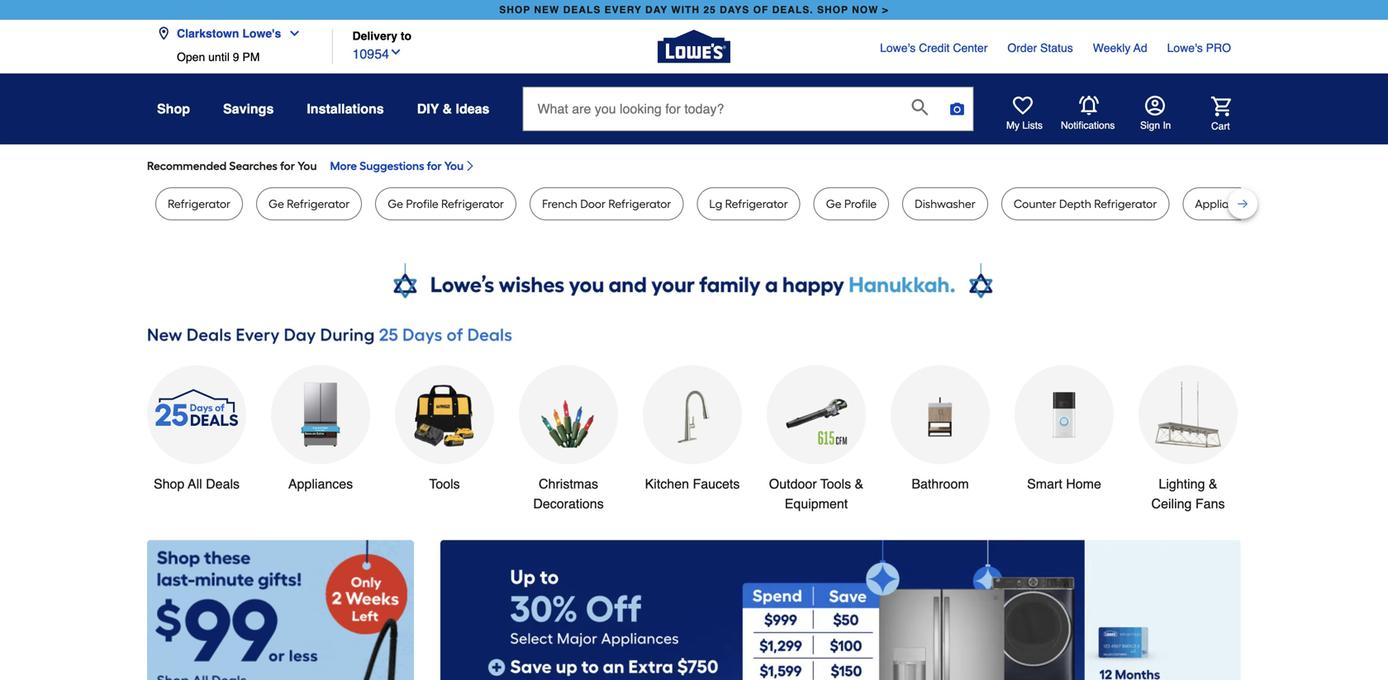 Task type: vqa. For each thing, say whether or not it's contained in the screenshot.
( 2 )
no



Task type: describe. For each thing, give the bounding box(es) containing it.
suggestions
[[360, 159, 424, 173]]

christmas decorations
[[533, 477, 604, 512]]

appliance package
[[1195, 197, 1297, 211]]

10954 button
[[352, 43, 402, 64]]

chevron right image
[[464, 159, 477, 173]]

location image
[[157, 27, 170, 40]]

sign in button
[[1140, 96, 1171, 132]]

diy & ideas button
[[417, 94, 490, 124]]

ge profile
[[826, 197, 877, 211]]

door
[[580, 197, 606, 211]]

depth
[[1059, 197, 1092, 211]]

shop for shop all deals
[[154, 477, 185, 492]]

status
[[1040, 41, 1073, 55]]

home
[[1066, 477, 1101, 492]]

in
[[1163, 120, 1171, 131]]

my
[[1006, 120, 1020, 131]]

french
[[542, 197, 578, 211]]

christmas
[[539, 477, 598, 492]]

diy
[[417, 101, 439, 117]]

lighting
[[1159, 477, 1205, 492]]

appliances link
[[271, 366, 370, 495]]

notifications
[[1061, 120, 1115, 131]]

shop all deals
[[154, 477, 240, 492]]

& inside outdoor tools & equipment
[[855, 477, 864, 492]]

new deals every day during 25 days of deals image
[[147, 321, 1241, 349]]

3 refrigerator from the left
[[441, 197, 504, 211]]

recommended
[[147, 159, 227, 173]]

deals
[[563, 4, 601, 16]]

up to 30 percent off select major appliances. plus, save up to an extra $750 on major appliances. image
[[440, 541, 1241, 681]]

pm
[[242, 50, 260, 64]]

lowe's credit center link
[[880, 40, 988, 56]]

equipment
[[785, 497, 848, 512]]

tools link
[[395, 366, 494, 495]]

order
[[1008, 41, 1037, 55]]

new
[[534, 4, 560, 16]]

french door refrigerator
[[542, 197, 671, 211]]

Search Query text field
[[523, 88, 899, 131]]

appliances
[[288, 477, 353, 492]]

savings
[[223, 101, 274, 117]]

lighting & ceiling fans image
[[1155, 382, 1221, 448]]

decorations
[[533, 497, 604, 512]]

lowe's home improvement account image
[[1145, 96, 1165, 116]]

shop all deals link
[[147, 366, 246, 495]]

all
[[188, 477, 202, 492]]

shop these last-minute gifts. $99 or less. quantities are limited and won't last. image
[[147, 541, 414, 681]]

clarkstown lowe's button
[[157, 17, 308, 50]]

installations button
[[307, 94, 384, 124]]

bathroom image
[[907, 382, 973, 448]]

every
[[605, 4, 642, 16]]

10954
[[352, 46, 389, 62]]

credit
[[919, 41, 950, 55]]

my lists
[[1006, 120, 1043, 131]]

ad
[[1134, 41, 1147, 55]]

lowe's wishes you and your family a happy hanukkah. image
[[147, 264, 1241, 305]]

& for ceiling
[[1209, 477, 1218, 492]]

lowe's pro
[[1167, 41, 1231, 55]]

day
[[645, 4, 668, 16]]

ge profile refrigerator
[[388, 197, 504, 211]]

christmas decorations link
[[519, 366, 618, 514]]

kitchen faucets image
[[659, 382, 726, 448]]

sign in
[[1140, 120, 1171, 131]]

& for ideas
[[443, 101, 452, 117]]

5 refrigerator from the left
[[725, 197, 788, 211]]

lowe's home improvement notification center image
[[1079, 96, 1099, 116]]

kitchen faucets link
[[643, 366, 742, 495]]

lighting & ceiling fans link
[[1139, 366, 1238, 514]]

savings button
[[223, 94, 274, 124]]

shop for shop
[[157, 101, 190, 117]]

ge for ge profile
[[826, 197, 842, 211]]

more suggestions for you
[[330, 159, 464, 173]]

open
[[177, 50, 205, 64]]

days
[[720, 4, 750, 16]]

counter
[[1014, 197, 1057, 211]]

christmas decorations image
[[535, 382, 602, 448]]

counter depth refrigerator
[[1014, 197, 1157, 211]]

delivery
[[352, 29, 397, 43]]

fans
[[1196, 497, 1225, 512]]

weekly ad
[[1093, 41, 1147, 55]]

you for more suggestions for you
[[444, 159, 464, 173]]

ge refrigerator
[[269, 197, 350, 211]]

kitchen
[[645, 477, 689, 492]]

deals
[[206, 477, 240, 492]]

shop button
[[157, 94, 190, 124]]

dishwasher
[[915, 197, 976, 211]]

outdoor tools & equipment link
[[767, 366, 866, 514]]

open until 9 pm
[[177, 50, 260, 64]]

appliances image
[[288, 382, 354, 448]]

until
[[208, 50, 230, 64]]

of
[[753, 4, 769, 16]]

1 shop from the left
[[499, 4, 531, 16]]

lg
[[709, 197, 722, 211]]

pro
[[1206, 41, 1231, 55]]



Task type: locate. For each thing, give the bounding box(es) containing it.
2 tools from the left
[[820, 477, 851, 492]]

chevron down image inside the clarkstown lowe's button
[[281, 27, 301, 40]]

lowe's inside button
[[242, 27, 281, 40]]

2 ge from the left
[[388, 197, 403, 211]]

for
[[280, 159, 295, 173], [427, 159, 442, 173]]

2 horizontal spatial lowe's
[[1167, 41, 1203, 55]]

lighting & ceiling fans
[[1152, 477, 1225, 512]]

2 refrigerator from the left
[[287, 197, 350, 211]]

smart
[[1027, 477, 1062, 492]]

refrigerator
[[168, 197, 231, 211], [287, 197, 350, 211], [441, 197, 504, 211], [608, 197, 671, 211], [725, 197, 788, 211], [1094, 197, 1157, 211]]

camera image
[[949, 101, 966, 117]]

for for suggestions
[[427, 159, 442, 173]]

profile for ge profile
[[844, 197, 877, 211]]

>
[[882, 4, 889, 16]]

1 for from the left
[[280, 159, 295, 173]]

chevron down image inside 10954 button
[[389, 45, 402, 59]]

you up ge profile refrigerator
[[444, 159, 464, 173]]

recommended searches for you heading
[[147, 158, 1241, 174]]

lowe's credit center
[[880, 41, 988, 55]]

order status link
[[1008, 40, 1073, 56]]

refrigerator down chevron right image
[[441, 197, 504, 211]]

tools image
[[412, 382, 478, 448]]

shop new deals every day with 25 days of deals. shop now >
[[499, 4, 889, 16]]

cart button
[[1188, 96, 1231, 133]]

& up fans
[[1209, 477, 1218, 492]]

shop
[[499, 4, 531, 16], [817, 4, 849, 16]]

you left 'more'
[[298, 159, 317, 173]]

4 refrigerator from the left
[[608, 197, 671, 211]]

outdoor tools & equipment
[[769, 477, 864, 512]]

6 refrigerator from the left
[[1094, 197, 1157, 211]]

my lists link
[[1006, 96, 1043, 132]]

2 profile from the left
[[844, 197, 877, 211]]

you for recommended searches for you
[[298, 159, 317, 173]]

lowe's for lowe's credit center
[[880, 41, 916, 55]]

1 you from the left
[[298, 159, 317, 173]]

0 horizontal spatial lowe's
[[242, 27, 281, 40]]

shop all deals image
[[147, 366, 246, 465]]

outdoor tools & equipment image
[[783, 382, 849, 448]]

more suggestions for you link
[[330, 158, 477, 174]]

1 horizontal spatial tools
[[820, 477, 851, 492]]

smart home
[[1027, 477, 1101, 492]]

profile
[[406, 197, 439, 211], [844, 197, 877, 211]]

tools up equipment on the right
[[820, 477, 851, 492]]

1 profile from the left
[[406, 197, 439, 211]]

tools
[[429, 477, 460, 492], [820, 477, 851, 492]]

package
[[1251, 197, 1297, 211]]

1 horizontal spatial shop
[[817, 4, 849, 16]]

outdoor
[[769, 477, 817, 492]]

0 vertical spatial chevron down image
[[281, 27, 301, 40]]

2 horizontal spatial &
[[1209, 477, 1218, 492]]

shop left the now on the right top
[[817, 4, 849, 16]]

1 horizontal spatial for
[[427, 159, 442, 173]]

1 horizontal spatial you
[[444, 159, 464, 173]]

searches
[[229, 159, 278, 173]]

for right searches
[[280, 159, 295, 173]]

0 horizontal spatial for
[[280, 159, 295, 173]]

0 horizontal spatial ge
[[269, 197, 284, 211]]

1 vertical spatial shop
[[154, 477, 185, 492]]

lists
[[1022, 120, 1043, 131]]

lowe's for lowe's pro
[[1167, 41, 1203, 55]]

2 horizontal spatial ge
[[826, 197, 842, 211]]

shop
[[157, 101, 190, 117], [154, 477, 185, 492]]

lg refrigerator
[[709, 197, 788, 211]]

lowe's home improvement cart image
[[1211, 96, 1231, 116]]

now
[[852, 4, 879, 16]]

lowe's up pm
[[242, 27, 281, 40]]

lowe's left the pro
[[1167, 41, 1203, 55]]

1 vertical spatial chevron down image
[[389, 45, 402, 59]]

you
[[298, 159, 317, 173], [444, 159, 464, 173]]

2 shop from the left
[[817, 4, 849, 16]]

clarkstown lowe's
[[177, 27, 281, 40]]

9
[[233, 50, 239, 64]]

center
[[953, 41, 988, 55]]

diy & ideas
[[417, 101, 490, 117]]

0 horizontal spatial profile
[[406, 197, 439, 211]]

& right diy
[[443, 101, 452, 117]]

0 horizontal spatial you
[[298, 159, 317, 173]]

faucets
[[693, 477, 740, 492]]

with
[[671, 4, 700, 16]]

2 for from the left
[[427, 159, 442, 173]]

more
[[330, 159, 357, 173]]

refrigerator right depth
[[1094, 197, 1157, 211]]

smart home link
[[1015, 366, 1114, 495]]

sign
[[1140, 120, 1160, 131]]

for left chevron right image
[[427, 159, 442, 173]]

chevron down image
[[281, 27, 301, 40], [389, 45, 402, 59]]

shop new deals every day with 25 days of deals. shop now > link
[[496, 0, 892, 20]]

lowe's home improvement lists image
[[1013, 96, 1033, 116]]

2 you from the left
[[444, 159, 464, 173]]

1 tools from the left
[[429, 477, 460, 492]]

tools inside outdoor tools & equipment
[[820, 477, 851, 492]]

lowe's home improvement logo image
[[658, 10, 730, 83]]

order status
[[1008, 41, 1073, 55]]

1 horizontal spatial &
[[855, 477, 864, 492]]

weekly
[[1093, 41, 1131, 55]]

0 horizontal spatial tools
[[429, 477, 460, 492]]

appliance
[[1195, 197, 1249, 211]]

refrigerator right door
[[608, 197, 671, 211]]

deals.
[[772, 4, 814, 16]]

1 refrigerator from the left
[[168, 197, 231, 211]]

ideas
[[456, 101, 490, 117]]

cart
[[1211, 120, 1230, 132]]

& inside lighting & ceiling fans
[[1209, 477, 1218, 492]]

recommended searches for you
[[147, 159, 317, 173]]

bathroom link
[[891, 366, 990, 495]]

ge for ge profile refrigerator
[[388, 197, 403, 211]]

shop left new
[[499, 4, 531, 16]]

0 horizontal spatial shop
[[499, 4, 531, 16]]

installations
[[307, 101, 384, 117]]

0 horizontal spatial chevron down image
[[281, 27, 301, 40]]

weekly ad link
[[1093, 40, 1147, 56]]

profile for ge profile refrigerator
[[406, 197, 439, 211]]

kitchen faucets
[[645, 477, 740, 492]]

& inside diy & ideas button
[[443, 101, 452, 117]]

0 vertical spatial shop
[[157, 101, 190, 117]]

lowe's left credit at the top right of the page
[[880, 41, 916, 55]]

0 horizontal spatial &
[[443, 101, 452, 117]]

delivery to
[[352, 29, 412, 43]]

search image
[[912, 99, 928, 116]]

shop left all
[[154, 477, 185, 492]]

ge for ge refrigerator
[[269, 197, 284, 211]]

for for searches
[[280, 159, 295, 173]]

&
[[443, 101, 452, 117], [855, 477, 864, 492], [1209, 477, 1218, 492]]

refrigerator down 'more'
[[287, 197, 350, 211]]

to
[[401, 29, 412, 43]]

refrigerator right lg
[[725, 197, 788, 211]]

refrigerator down recommended
[[168, 197, 231, 211]]

& right outdoor
[[855, 477, 864, 492]]

tools down tools image
[[429, 477, 460, 492]]

clarkstown
[[177, 27, 239, 40]]

25
[[704, 4, 716, 16]]

1 horizontal spatial chevron down image
[[389, 45, 402, 59]]

1 horizontal spatial lowe's
[[880, 41, 916, 55]]

ceiling
[[1152, 497, 1192, 512]]

bathroom
[[912, 477, 969, 492]]

shop down open
[[157, 101, 190, 117]]

1 horizontal spatial profile
[[844, 197, 877, 211]]

None search field
[[523, 87, 974, 147]]

1 horizontal spatial ge
[[388, 197, 403, 211]]

1 ge from the left
[[269, 197, 284, 211]]

3 ge from the left
[[826, 197, 842, 211]]



